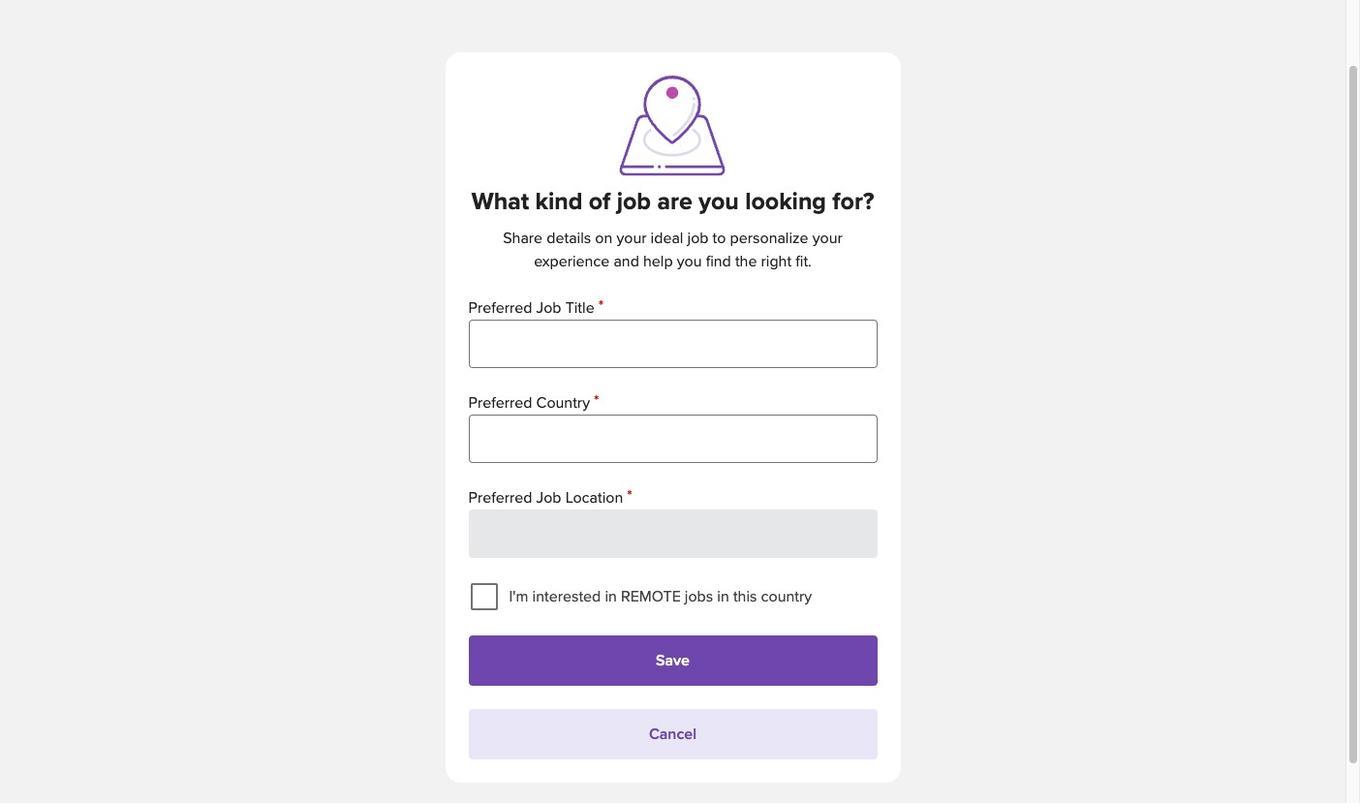 Task type: locate. For each thing, give the bounding box(es) containing it.
2 vertical spatial preferred
[[469, 488, 532, 508]]

* for preferred job location
[[627, 486, 632, 506]]

job left title
[[536, 298, 562, 318]]

title
[[566, 298, 595, 318]]

* right location
[[627, 486, 632, 506]]

preferred left location
[[469, 488, 532, 508]]

help
[[643, 252, 673, 271]]

job inside the preferred job title *
[[536, 298, 562, 318]]

preferred for preferred country
[[469, 393, 532, 413]]

what kind of job are you looking for?
[[472, 187, 874, 216]]

in
[[605, 587, 617, 607], [717, 587, 729, 607]]

you inside share details on your ideal job to personalize your experience and help you find the right fit.
[[677, 252, 702, 271]]

your down for?
[[813, 229, 843, 248]]

job left 'to' on the right top of the page
[[688, 229, 709, 248]]

in left remote
[[605, 587, 617, 607]]

* inside the preferred country *
[[594, 392, 599, 411]]

your up and at top
[[617, 229, 647, 248]]

job right of
[[617, 187, 651, 216]]

of
[[589, 187, 611, 216]]

preferred job title *
[[469, 297, 604, 318]]

2 vertical spatial *
[[627, 486, 632, 506]]

preferred left country
[[469, 393, 532, 413]]

*
[[599, 297, 604, 316], [594, 392, 599, 411], [627, 486, 632, 506]]

3 preferred from the top
[[469, 488, 532, 508]]

preferred for preferred job title
[[469, 298, 532, 318]]

0 horizontal spatial in
[[605, 587, 617, 607]]

1 horizontal spatial in
[[717, 587, 729, 607]]

kind
[[535, 187, 583, 216]]

* inside 'preferred job location *'
[[627, 486, 632, 506]]

1 horizontal spatial job
[[688, 229, 709, 248]]

country
[[536, 393, 590, 413]]

you up 'to' on the right top of the page
[[699, 187, 739, 216]]

2 in from the left
[[717, 587, 729, 607]]

0 horizontal spatial your
[[617, 229, 647, 248]]

location
[[566, 488, 623, 508]]

preferred inside the preferred country *
[[469, 393, 532, 413]]

preferred
[[469, 298, 532, 318], [469, 393, 532, 413], [469, 488, 532, 508]]

job left location
[[536, 488, 562, 508]]

i'm interested in remote jobs in this country
[[509, 587, 812, 607]]

job
[[536, 298, 562, 318], [536, 488, 562, 508]]

1 vertical spatial *
[[594, 392, 599, 411]]

0 vertical spatial job
[[536, 298, 562, 318]]

your
[[617, 229, 647, 248], [813, 229, 843, 248]]

2 job from the top
[[536, 488, 562, 508]]

* right title
[[599, 297, 604, 316]]

1 vertical spatial job
[[688, 229, 709, 248]]

0 horizontal spatial job
[[617, 187, 651, 216]]

1 horizontal spatial your
[[813, 229, 843, 248]]

2 preferred from the top
[[469, 393, 532, 413]]

jobs
[[685, 587, 713, 607]]

personalize
[[730, 229, 809, 248]]

job
[[617, 187, 651, 216], [688, 229, 709, 248]]

2 your from the left
[[813, 229, 843, 248]]

preferred inside the preferred job title *
[[469, 298, 532, 318]]

* right country
[[594, 392, 599, 411]]

0 vertical spatial *
[[599, 297, 604, 316]]

you left find
[[677, 252, 702, 271]]

preferred inside 'preferred job location *'
[[469, 488, 532, 508]]

you
[[699, 187, 739, 216], [677, 252, 702, 271]]

1 job from the top
[[536, 298, 562, 318]]

0 vertical spatial preferred
[[469, 298, 532, 318]]

1 vertical spatial preferred
[[469, 393, 532, 413]]

job for title
[[536, 298, 562, 318]]

preferred down share
[[469, 298, 532, 318]]

1 vertical spatial you
[[677, 252, 702, 271]]

1 preferred from the top
[[469, 298, 532, 318]]

to
[[713, 229, 726, 248]]

cancel
[[649, 725, 697, 744]]

* inside the preferred job title *
[[599, 297, 604, 316]]

looking
[[745, 187, 827, 216]]

Preferred Country text field
[[469, 415, 877, 463]]

1 your from the left
[[617, 229, 647, 248]]

1 vertical spatial job
[[536, 488, 562, 508]]

for?
[[833, 187, 874, 216]]

job inside share details on your ideal job to personalize your experience and help you find the right fit.
[[688, 229, 709, 248]]

in left this
[[717, 587, 729, 607]]

on
[[595, 229, 613, 248]]

job inside 'preferred job location *'
[[536, 488, 562, 508]]



Task type: vqa. For each thing, say whether or not it's contained in the screenshot.
the Preferred inside Preferred Country *
yes



Task type: describe. For each thing, give the bounding box(es) containing it.
right
[[761, 252, 792, 271]]

Preferred Job Location text field
[[469, 510, 877, 558]]

Preferred Job Title text field
[[469, 320, 877, 368]]

save
[[656, 651, 690, 671]]

0 vertical spatial job
[[617, 187, 651, 216]]

1 in from the left
[[605, 587, 617, 607]]

* for preferred job title
[[599, 297, 604, 316]]

job for location
[[536, 488, 562, 508]]

preferred for preferred job location
[[469, 488, 532, 508]]

interested
[[533, 587, 601, 607]]

find
[[706, 252, 731, 271]]

share
[[503, 229, 543, 248]]

are
[[657, 187, 693, 216]]

share details on your ideal job to personalize your experience and help you find the right fit.
[[503, 229, 843, 271]]

fit.
[[796, 252, 812, 271]]

this
[[733, 587, 757, 607]]

and
[[614, 252, 639, 271]]

cancel button
[[469, 709, 877, 760]]

i'm
[[509, 587, 529, 607]]

the
[[735, 252, 757, 271]]

0 vertical spatial you
[[699, 187, 739, 216]]

what
[[472, 187, 529, 216]]

country
[[761, 587, 812, 607]]

remote
[[621, 587, 681, 607]]

details
[[547, 229, 591, 248]]

preferred country *
[[469, 392, 599, 413]]

experience
[[534, 252, 610, 271]]

ideal
[[651, 229, 684, 248]]

save button
[[469, 636, 877, 686]]

preferred job location *
[[469, 486, 632, 508]]



